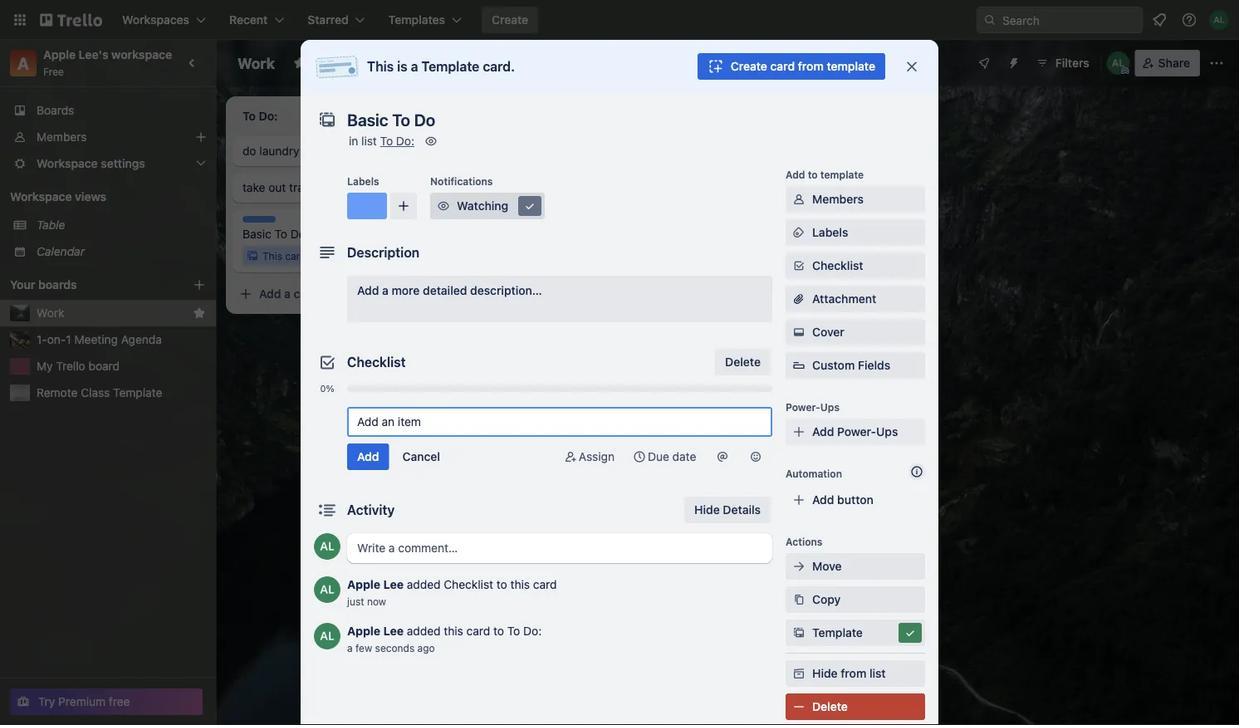 Task type: describe. For each thing, give the bounding box(es) containing it.
out
[[269, 181, 286, 194]]

meeting
[[74, 333, 118, 346]]

create card from template button
[[698, 53, 886, 80]]

sm image inside move 'link'
[[791, 558, 808, 575]]

labels link
[[786, 219, 926, 246]]

0 vertical spatial delete link
[[716, 349, 771, 376]]

do laundry
[[243, 144, 300, 158]]

hide for hide from list
[[813, 667, 838, 681]]

a down basic to do "link"
[[319, 250, 325, 262]]

add power-ups link
[[786, 419, 926, 445]]

custom
[[813, 359, 855, 372]]

free
[[43, 66, 64, 77]]

you are receiving notifications for updates on this card (click to stop watching)
[[433, 225, 578, 263]]

back to home image
[[40, 7, 102, 33]]

from inside button
[[798, 59, 824, 73]]

apple lee added checklist to this card just now
[[347, 578, 557, 607]]

add power-ups
[[813, 425, 899, 439]]

add for add to template
[[786, 169, 806, 180]]

added for added this card to to do:
[[407, 624, 441, 638]]

1-
[[37, 333, 47, 346]]

your boards with 4 items element
[[10, 275, 168, 295]]

(click
[[550, 238, 576, 250]]

apple lee's workspace link
[[43, 48, 172, 61]]

Board name text field
[[229, 50, 283, 76]]

add button button
[[786, 487, 926, 514]]

attachment button
[[786, 286, 926, 312]]

0 horizontal spatial do:
[[396, 134, 415, 148]]

your boards
[[10, 278, 77, 292]]

on
[[491, 238, 503, 250]]

custom fields
[[813, 359, 891, 372]]

hide from list
[[813, 667, 886, 681]]

receiving
[[471, 225, 516, 237]]

this for this is a template card.
[[367, 59, 394, 74]]

boards
[[37, 103, 74, 117]]

trash
[[289, 181, 317, 194]]

for
[[433, 238, 446, 250]]

to inside apple lee added this card to to do: a few seconds ago
[[508, 624, 520, 638]]

cover
[[813, 325, 845, 339]]

take out trash
[[243, 181, 317, 194]]

1 vertical spatial labels
[[813, 226, 849, 239]]

assign link
[[556, 444, 622, 470]]

copy
[[813, 593, 841, 607]]

board
[[375, 56, 407, 70]]

card inside the apple lee added checklist to this card just now
[[533, 578, 557, 592]]

your
[[10, 278, 35, 292]]

0 horizontal spatial members
[[37, 130, 87, 144]]

now
[[367, 596, 386, 607]]

1 horizontal spatial members link
[[786, 186, 926, 213]]

due date
[[648, 450, 697, 464]]

agenda
[[121, 333, 162, 346]]

this card is a template.
[[263, 250, 372, 262]]

just
[[347, 596, 364, 607]]

apple for checklist
[[347, 578, 381, 592]]

do laundry link
[[243, 143, 435, 160]]

1 vertical spatial from
[[841, 667, 867, 681]]

1 horizontal spatial to
[[380, 134, 393, 148]]

show menu image
[[1209, 55, 1226, 71]]

move
[[813, 560, 842, 573]]

0 vertical spatial power-
[[786, 401, 821, 413]]

in
[[349, 134, 358, 148]]

description
[[347, 245, 420, 260]]

cancel
[[403, 450, 440, 464]]

1
[[66, 333, 71, 346]]

my trello board link
[[37, 358, 206, 375]]

hide details link
[[685, 497, 771, 523]]

workspace
[[10, 190, 72, 204]]

1-on-1 meeting agenda link
[[37, 332, 206, 348]]

switch to… image
[[12, 12, 28, 28]]

power-ups
[[786, 401, 840, 413]]

open information menu image
[[1182, 12, 1198, 28]]

sm image for bottom the delete link
[[791, 699, 808, 715]]

boards link
[[0, 97, 216, 124]]

work inside work text box
[[238, 54, 275, 72]]

create from template… image
[[425, 287, 439, 301]]

detailed
[[423, 284, 467, 297]]

attachment
[[813, 292, 877, 306]]

sm image for assign link
[[562, 449, 579, 465]]

a link
[[10, 50, 37, 76]]

automation
[[786, 468, 843, 479]]

button
[[838, 493, 874, 507]]

to up labels link
[[808, 169, 818, 180]]

stop
[[445, 252, 467, 263]]

table
[[37, 218, 65, 232]]

sm image for cover link
[[791, 324, 808, 341]]

0 horizontal spatial is
[[309, 250, 317, 262]]

customize views image
[[426, 55, 442, 71]]

my
[[37, 359, 53, 373]]

apple lee (applelee29) image
[[1210, 10, 1230, 30]]

1 horizontal spatial ups
[[877, 425, 899, 439]]

board link
[[346, 50, 417, 76]]

apple lee's workspace free
[[43, 48, 172, 77]]

hide for hide details
[[695, 503, 720, 517]]

updates
[[449, 238, 488, 250]]

to inside apple lee added this card to to do: a few seconds ago
[[494, 624, 504, 638]]

sm image inside "watching" button
[[522, 198, 538, 214]]

calendar link
[[37, 243, 206, 260]]

create card from template
[[731, 59, 876, 73]]

seconds
[[375, 642, 415, 654]]

sm image for "watching" button on the top of page
[[435, 198, 452, 214]]

card inside you are receiving notifications for updates on this card (click to stop watching)
[[526, 238, 548, 250]]

just now link
[[347, 596, 386, 607]]

Write a comment text field
[[347, 533, 773, 563]]

work link
[[37, 305, 186, 322]]

star or unstar board image
[[293, 57, 307, 70]]

this inside you are receiving notifications for updates on this card (click to stop watching)
[[506, 238, 523, 250]]

add for add a card
[[259, 287, 281, 301]]

create button
[[482, 7, 539, 33]]

sm image for checklist link
[[791, 258, 808, 274]]

lee's
[[79, 48, 109, 61]]

to inside the apple lee added checklist to this card just now
[[497, 578, 507, 592]]

remote class template
[[37, 386, 162, 400]]

trello
[[56, 359, 85, 373]]

cover link
[[786, 319, 926, 346]]

card inside button
[[294, 287, 318, 301]]



Task type: vqa. For each thing, say whether or not it's contained in the screenshot.
template board IMAGE
no



Task type: locate. For each thing, give the bounding box(es) containing it.
1 horizontal spatial delete
[[813, 700, 848, 714]]

members link down boards
[[0, 124, 216, 150]]

add for add power-ups
[[813, 425, 835, 439]]

2 vertical spatial checklist
[[444, 578, 494, 592]]

1 vertical spatial ups
[[877, 425, 899, 439]]

0 horizontal spatial labels
[[347, 175, 379, 187]]

template
[[422, 59, 480, 74], [113, 386, 162, 400], [813, 626, 863, 640]]

0 vertical spatial is
[[397, 59, 408, 74]]

1 vertical spatial this
[[263, 250, 282, 262]]

added up apple lee added this card to to do: a few seconds ago
[[407, 578, 441, 592]]

lee for added checklist to this card
[[384, 578, 404, 592]]

1 vertical spatial do:
[[524, 624, 542, 638]]

1 horizontal spatial from
[[841, 667, 867, 681]]

apple for this
[[347, 624, 381, 638]]

few
[[356, 642, 372, 654]]

this inside the apple lee added checklist to this card just now
[[511, 578, 530, 592]]

1 vertical spatial list
[[870, 667, 886, 681]]

0 horizontal spatial members link
[[0, 124, 216, 150]]

lee for added this card to to do:
[[384, 624, 404, 638]]

hide
[[695, 503, 720, 517], [813, 667, 838, 681]]

workspace
[[112, 48, 172, 61]]

create inside button
[[731, 59, 768, 73]]

1 horizontal spatial power-
[[838, 425, 877, 439]]

members link up labels link
[[786, 186, 926, 213]]

apple inside apple lee's workspace free
[[43, 48, 76, 61]]

apple up just now link in the bottom left of the page
[[347, 578, 381, 592]]

from
[[798, 59, 824, 73], [841, 667, 867, 681]]

a left customize views icon
[[411, 59, 418, 74]]

1 vertical spatial apple
[[347, 578, 381, 592]]

to down the write a comment text field
[[497, 578, 507, 592]]

you
[[433, 225, 451, 237]]

work
[[238, 54, 275, 72], [37, 306, 64, 320]]

template left card. at the left top of the page
[[422, 59, 480, 74]]

to right in
[[380, 134, 393, 148]]

description…
[[470, 284, 542, 297]]

1 horizontal spatial work
[[238, 54, 275, 72]]

to down for
[[433, 252, 443, 263]]

a left more
[[382, 284, 389, 297]]

2 added from the top
[[407, 624, 441, 638]]

2 vertical spatial apple
[[347, 624, 381, 638]]

watching
[[457, 199, 509, 213]]

apple lee added this card to to do: a few seconds ago
[[347, 624, 542, 654]]

search image
[[984, 13, 997, 27]]

a down this card is a template.
[[284, 287, 291, 301]]

sm image inside due date link
[[631, 449, 648, 465]]

color: blue, title: none image up basic
[[243, 216, 276, 223]]

this for this card is a template.
[[263, 250, 282, 262]]

card
[[771, 59, 795, 73], [526, 238, 548, 250], [285, 250, 306, 262], [294, 287, 318, 301], [533, 578, 557, 592], [467, 624, 491, 638]]

add board image
[[193, 278, 206, 292]]

add a more detailed description… link
[[347, 276, 773, 322]]

checklist link
[[786, 253, 926, 279]]

sm image for hide from list link
[[791, 666, 808, 682]]

sm image up the "you"
[[435, 198, 452, 214]]

0 vertical spatial list
[[362, 134, 377, 148]]

0 vertical spatial lee
[[384, 578, 404, 592]]

checklist inside checklist link
[[813, 259, 864, 273]]

my trello board
[[37, 359, 120, 373]]

added inside apple lee added this card to to do: a few seconds ago
[[407, 624, 441, 638]]

members down add to template
[[813, 192, 864, 206]]

list right in
[[362, 134, 377, 148]]

to do: link
[[380, 134, 415, 148]]

0 vertical spatial apple
[[43, 48, 76, 61]]

sm image right to do: link
[[423, 133, 440, 150]]

checklist inside the apple lee added checklist to this card just now
[[444, 578, 494, 592]]

premium
[[58, 695, 106, 709]]

watching)
[[469, 252, 517, 263]]

ups
[[821, 401, 840, 413], [877, 425, 899, 439]]

to left do
[[275, 227, 288, 241]]

Add an item text field
[[347, 407, 773, 437]]

hide down template button
[[813, 667, 838, 681]]

try
[[38, 695, 55, 709]]

1 horizontal spatial create
[[731, 59, 768, 73]]

1 horizontal spatial do:
[[524, 624, 542, 638]]

0 vertical spatial labels
[[347, 175, 379, 187]]

color: blue, title: none image
[[347, 193, 387, 219], [243, 216, 276, 223]]

0 vertical spatial members link
[[0, 124, 216, 150]]

0 horizontal spatial ups
[[821, 401, 840, 413]]

filters button
[[1031, 50, 1095, 76]]

1 horizontal spatial is
[[397, 59, 408, 74]]

custom fields button
[[786, 357, 926, 374]]

sm image left 'cover'
[[791, 324, 808, 341]]

template.
[[328, 250, 372, 262]]

1-on-1 meeting agenda
[[37, 333, 162, 346]]

labels up checklist link
[[813, 226, 849, 239]]

0 horizontal spatial checklist
[[347, 354, 406, 370]]

list down template button
[[870, 667, 886, 681]]

apple up the few
[[347, 624, 381, 638]]

copy link
[[786, 587, 926, 613]]

None submit
[[347, 444, 389, 470]]

template inside remote class template link
[[113, 386, 162, 400]]

take out trash link
[[243, 179, 435, 196]]

color: blue, title: none image up basic to do "link"
[[347, 193, 387, 219]]

card inside button
[[771, 59, 795, 73]]

sm image inside the delete link
[[791, 699, 808, 715]]

0%
[[320, 383, 335, 394]]

added up ago
[[407, 624, 441, 638]]

in list to do:
[[349, 134, 415, 148]]

members
[[37, 130, 87, 144], [813, 192, 864, 206]]

0 notifications image
[[1150, 10, 1170, 30]]

0 horizontal spatial delete
[[726, 355, 761, 369]]

checklist up apple lee added this card to to do: a few seconds ago
[[444, 578, 494, 592]]

watching button
[[430, 193, 545, 219]]

do: inside apple lee added this card to to do: a few seconds ago
[[524, 624, 542, 638]]

0 vertical spatial template
[[422, 59, 480, 74]]

power-
[[786, 401, 821, 413], [838, 425, 877, 439]]

0 horizontal spatial to
[[275, 227, 288, 241]]

create for create
[[492, 13, 529, 27]]

0 horizontal spatial template
[[113, 386, 162, 400]]

lee
[[384, 578, 404, 592], [384, 624, 404, 638]]

sm image up details
[[748, 449, 764, 465]]

sm image
[[791, 191, 808, 208], [522, 198, 538, 214], [791, 224, 808, 241], [631, 449, 648, 465], [715, 449, 731, 465], [791, 558, 808, 575], [791, 592, 808, 608], [791, 625, 808, 641], [902, 625, 919, 641]]

template inside template button
[[813, 626, 863, 640]]

calendar
[[37, 245, 85, 258]]

work up on-
[[37, 306, 64, 320]]

due date link
[[625, 444, 705, 470]]

this down the apple lee added checklist to this card just now on the bottom of the page
[[444, 624, 464, 638]]

power- down power-ups
[[838, 425, 877, 439]]

0 horizontal spatial work
[[37, 306, 64, 320]]

do
[[243, 144, 256, 158]]

add to template
[[786, 169, 864, 180]]

remote class template link
[[37, 385, 206, 401]]

labels
[[347, 175, 379, 187], [813, 226, 849, 239]]

ups up add power-ups on the right bottom of page
[[821, 401, 840, 413]]

2 lee from the top
[[384, 624, 404, 638]]

1 vertical spatial template
[[113, 386, 162, 400]]

take
[[243, 181, 265, 194]]

sm image inside "watching" button
[[435, 198, 452, 214]]

basic to do
[[243, 227, 306, 241]]

sm image inside assign link
[[562, 449, 579, 465]]

add a more detailed description…
[[357, 284, 542, 297]]

lee inside apple lee added this card to to do: a few seconds ago
[[384, 624, 404, 638]]

list
[[362, 134, 377, 148], [870, 667, 886, 681]]

power- down custom
[[786, 401, 821, 413]]

0 vertical spatial checklist
[[813, 259, 864, 273]]

a few seconds ago link
[[347, 642, 435, 654]]

remote
[[37, 386, 78, 400]]

1 vertical spatial work
[[37, 306, 64, 320]]

0 horizontal spatial delete link
[[716, 349, 771, 376]]

1 vertical spatial delete
[[813, 700, 848, 714]]

actions
[[786, 536, 823, 548]]

checklist up the attachment
[[813, 259, 864, 273]]

1 horizontal spatial members
[[813, 192, 864, 206]]

notifications
[[430, 175, 493, 187]]

1 horizontal spatial hide
[[813, 667, 838, 681]]

assign
[[579, 450, 615, 464]]

2 horizontal spatial checklist
[[813, 259, 864, 273]]

work left star or unstar board icon at the top left of page
[[238, 54, 275, 72]]

apple inside apple lee added this card to to do: a few seconds ago
[[347, 624, 381, 638]]

added inside the apple lee added checklist to this card just now
[[407, 578, 441, 592]]

0 horizontal spatial power-
[[786, 401, 821, 413]]

0 vertical spatial ups
[[821, 401, 840, 413]]

this is a template card.
[[367, 59, 515, 74]]

1 horizontal spatial delete link
[[786, 694, 926, 720]]

create for create card from template
[[731, 59, 768, 73]]

this down basic to do
[[263, 250, 282, 262]]

sm image inside labels link
[[791, 224, 808, 241]]

to down the apple lee added checklist to this card just now on the bottom of the page
[[494, 624, 504, 638]]

1 vertical spatial hide
[[813, 667, 838, 681]]

0 horizontal spatial this
[[263, 250, 282, 262]]

this right workspace visible image
[[367, 59, 394, 74]]

Search field
[[997, 7, 1143, 32]]

work inside work link
[[37, 306, 64, 320]]

add inside button
[[259, 287, 281, 301]]

this down the write a comment text field
[[511, 578, 530, 592]]

0 vertical spatial members
[[37, 130, 87, 144]]

0 vertical spatial work
[[238, 54, 275, 72]]

starred icon image
[[193, 307, 206, 320]]

to inside "link"
[[275, 227, 288, 241]]

1 vertical spatial create
[[731, 59, 768, 73]]

1 vertical spatial lee
[[384, 624, 404, 638]]

1 vertical spatial power-
[[838, 425, 877, 439]]

0 vertical spatial from
[[798, 59, 824, 73]]

1 added from the top
[[407, 578, 441, 592]]

added
[[407, 578, 441, 592], [407, 624, 441, 638]]

on-
[[47, 333, 66, 346]]

hide left details
[[695, 503, 720, 517]]

ago
[[418, 642, 435, 654]]

sm image down hide from list link
[[791, 699, 808, 715]]

1 vertical spatial members link
[[786, 186, 926, 213]]

sm image down add an item text field
[[562, 449, 579, 465]]

2 vertical spatial this
[[444, 624, 464, 638]]

this right "on"
[[506, 238, 523, 250]]

1 horizontal spatial list
[[870, 667, 886, 681]]

1 horizontal spatial this
[[367, 59, 394, 74]]

template button
[[786, 620, 926, 646]]

do
[[291, 227, 306, 241]]

a left the few
[[347, 642, 353, 654]]

1 vertical spatial template
[[821, 169, 864, 180]]

a inside apple lee added this card to to do: a few seconds ago
[[347, 642, 353, 654]]

add for add button
[[813, 493, 835, 507]]

members down boards
[[37, 130, 87, 144]]

sm image up attachment button on the top of page
[[791, 258, 808, 274]]

is left customize views icon
[[397, 59, 408, 74]]

add inside button
[[813, 493, 835, 507]]

0 vertical spatial do:
[[396, 134, 415, 148]]

0 horizontal spatial color: blue, title: none image
[[243, 216, 276, 223]]

0 vertical spatial this
[[367, 59, 394, 74]]

1 vertical spatial delete link
[[786, 694, 926, 720]]

lee inside the apple lee added checklist to this card just now
[[384, 578, 404, 592]]

workspace visible image
[[323, 57, 337, 70]]

1 horizontal spatial color: blue, title: none image
[[347, 193, 387, 219]]

date
[[673, 450, 697, 464]]

a
[[17, 53, 29, 73]]

0 vertical spatial to
[[380, 134, 393, 148]]

2 vertical spatial template
[[813, 626, 863, 640]]

0 vertical spatial this
[[506, 238, 523, 250]]

a inside button
[[284, 287, 291, 301]]

sm image left hide from list
[[791, 666, 808, 682]]

views
[[75, 190, 106, 204]]

None text field
[[339, 105, 887, 135]]

automation image
[[1001, 50, 1024, 73]]

add
[[786, 169, 806, 180], [357, 284, 379, 297], [259, 287, 281, 301], [813, 425, 835, 439], [813, 493, 835, 507]]

apple inside the apple lee added checklist to this card just now
[[347, 578, 381, 592]]

sm image inside cover link
[[791, 324, 808, 341]]

sm image inside checklist link
[[791, 258, 808, 274]]

share button
[[1136, 50, 1201, 76]]

1 lee from the top
[[384, 578, 404, 592]]

add button
[[813, 493, 874, 507]]

template down my trello board 'link'
[[113, 386, 162, 400]]

template down 'copy'
[[813, 626, 863, 640]]

0 horizontal spatial list
[[362, 134, 377, 148]]

1 horizontal spatial labels
[[813, 226, 849, 239]]

2 vertical spatial to
[[508, 624, 520, 638]]

lee up now
[[384, 578, 404, 592]]

primary element
[[0, 0, 1240, 40]]

create inside create button
[[492, 13, 529, 27]]

0 horizontal spatial from
[[798, 59, 824, 73]]

0 horizontal spatial create
[[492, 13, 529, 27]]

card.
[[483, 59, 515, 74]]

0 vertical spatial delete
[[726, 355, 761, 369]]

1 vertical spatial to
[[275, 227, 288, 241]]

hide details
[[695, 503, 761, 517]]

apple up free
[[43, 48, 76, 61]]

power ups image
[[978, 57, 991, 70]]

0 horizontal spatial hide
[[695, 503, 720, 517]]

checklist down more
[[347, 354, 406, 370]]

0 vertical spatial create
[[492, 13, 529, 27]]

sm image inside hide from list link
[[791, 666, 808, 682]]

1 vertical spatial members
[[813, 192, 864, 206]]

card inside apple lee added this card to to do: a few seconds ago
[[467, 624, 491, 638]]

0 vertical spatial hide
[[695, 503, 720, 517]]

notifications
[[518, 225, 578, 237]]

to down the apple lee added checklist to this card just now on the bottom of the page
[[508, 624, 520, 638]]

lee up seconds
[[384, 624, 404, 638]]

1 vertical spatial this
[[511, 578, 530, 592]]

this inside apple lee added this card to to do: a few seconds ago
[[444, 624, 464, 638]]

1 horizontal spatial template
[[422, 59, 480, 74]]

sm image inside copy link
[[791, 592, 808, 608]]

is
[[397, 59, 408, 74], [309, 250, 317, 262]]

0 vertical spatial template
[[827, 59, 876, 73]]

0 vertical spatial added
[[407, 578, 441, 592]]

more
[[392, 284, 420, 297]]

boards
[[38, 278, 77, 292]]

template inside the create card from template button
[[827, 59, 876, 73]]

apple
[[43, 48, 76, 61], [347, 578, 381, 592], [347, 624, 381, 638]]

1 horizontal spatial checklist
[[444, 578, 494, 592]]

ups down fields
[[877, 425, 899, 439]]

share
[[1159, 56, 1191, 70]]

apple for free
[[43, 48, 76, 61]]

labels down do laundry link
[[347, 175, 379, 187]]

1 vertical spatial is
[[309, 250, 317, 262]]

2 horizontal spatial template
[[813, 626, 863, 640]]

workspace views
[[10, 190, 106, 204]]

apple lee (applelee29) image
[[1107, 52, 1131, 75], [314, 533, 341, 560], [314, 577, 341, 603], [314, 623, 341, 650]]

is down basic to do "link"
[[309, 250, 317, 262]]

add for add a more detailed description…
[[357, 284, 379, 297]]

added for added checklist to this card
[[407, 578, 441, 592]]

1 vertical spatial checklist
[[347, 354, 406, 370]]

1 vertical spatial added
[[407, 624, 441, 638]]

2 horizontal spatial to
[[508, 624, 520, 638]]

move link
[[786, 553, 926, 580]]

to inside you are receiving notifications for updates on this card (click to stop watching)
[[433, 252, 443, 263]]

class
[[81, 386, 110, 400]]

sm image
[[423, 133, 440, 150], [435, 198, 452, 214], [791, 258, 808, 274], [791, 324, 808, 341], [562, 449, 579, 465], [748, 449, 764, 465], [791, 666, 808, 682], [791, 699, 808, 715]]



